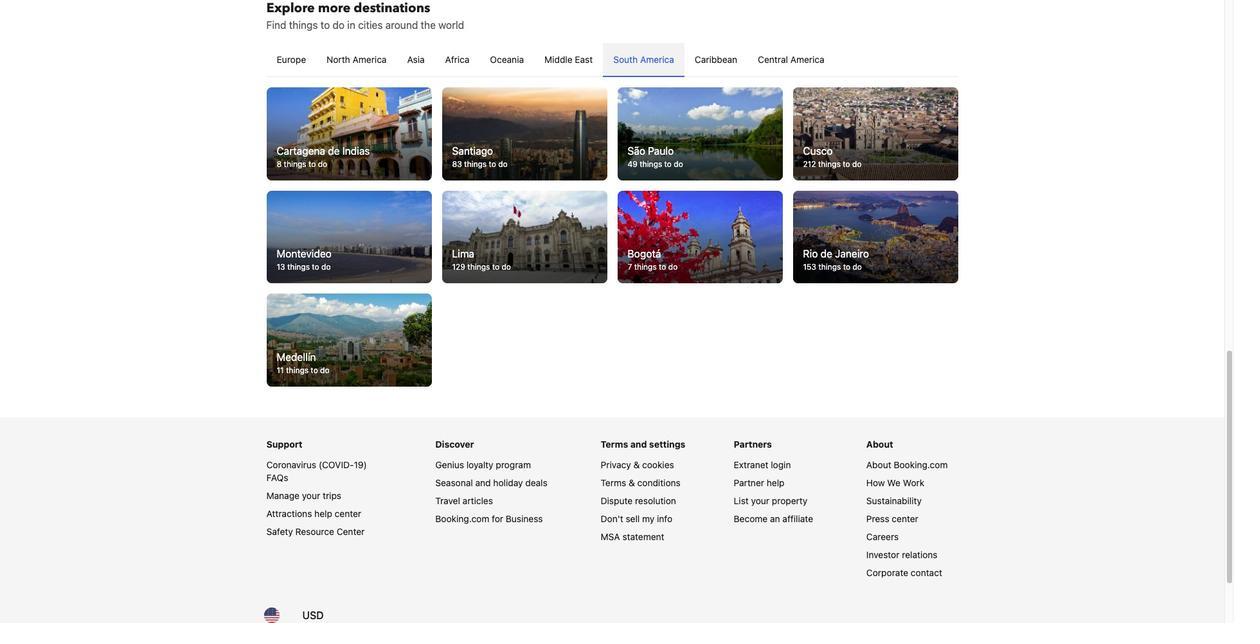 Task type: describe. For each thing, give the bounding box(es) containing it.
seasonal
[[436, 478, 473, 489]]

business
[[506, 514, 543, 525]]

statement
[[623, 532, 665, 543]]

resource
[[296, 527, 334, 538]]

travel
[[436, 496, 460, 507]]

things inside 'cusco 212 things to do'
[[819, 159, 841, 169]]

terms and settings
[[601, 439, 686, 450]]

to inside the santiago 83 things to do
[[489, 159, 496, 169]]

privacy & cookies link
[[601, 460, 675, 471]]

montevideo image
[[267, 191, 432, 284]]

rio de janeiro image
[[793, 191, 959, 284]]

dispute
[[601, 496, 633, 507]]

corporate contact
[[867, 568, 943, 579]]

about for about booking.com
[[867, 460, 892, 471]]

booking.com for business link
[[436, 514, 543, 525]]

coronavirus (covid-19) faqs
[[267, 460, 367, 484]]

bogotá
[[628, 249, 661, 260]]

lima image
[[442, 191, 607, 284]]

extranet login link
[[734, 460, 791, 471]]

seasonal and holiday deals link
[[436, 478, 548, 489]]

to inside cartagena de indias 8 things to do
[[309, 159, 316, 169]]

oceania button
[[480, 43, 535, 77]]

north
[[327, 54, 350, 65]]

east
[[575, 54, 593, 65]]

são
[[628, 145, 646, 157]]

careers link
[[867, 532, 899, 543]]

faqs
[[267, 473, 288, 484]]

terms & conditions
[[601, 478, 681, 489]]

asia button
[[397, 43, 435, 77]]

things inside montevideo 13 things to do
[[287, 263, 310, 272]]

list your property link
[[734, 496, 808, 507]]

program
[[496, 460, 531, 471]]

terms & conditions link
[[601, 478, 681, 489]]

são paulo 49 things to do
[[628, 145, 684, 169]]

& for privacy
[[634, 460, 640, 471]]

loyalty
[[467, 460, 494, 471]]

how
[[867, 478, 885, 489]]

153
[[804, 263, 817, 272]]

america for north america
[[353, 54, 387, 65]]

do inside são paulo 49 things to do
[[674, 159, 684, 169]]

manage your trips
[[267, 491, 342, 502]]

attractions help center
[[267, 509, 362, 520]]

investor relations
[[867, 550, 938, 561]]

do inside "lima 129 things to do"
[[502, 263, 511, 272]]

to inside 'cusco 212 things to do'
[[843, 159, 851, 169]]

booking.com for business
[[436, 514, 543, 525]]

(covid-
[[319, 460, 354, 471]]

manage your trips link
[[267, 491, 342, 502]]

articles
[[463, 496, 493, 507]]

relations
[[903, 550, 938, 561]]

msa statement link
[[601, 532, 665, 543]]

129
[[452, 263, 466, 272]]

rio de janeiro 153 things to do
[[804, 249, 870, 272]]

things inside são paulo 49 things to do
[[640, 159, 663, 169]]

your for trips
[[302, 491, 320, 502]]

the
[[421, 19, 436, 31]]

0 horizontal spatial booking.com
[[436, 514, 490, 525]]

7
[[628, 263, 632, 272]]

cartagena
[[277, 145, 325, 157]]

privacy
[[601, 460, 631, 471]]

list your property
[[734, 496, 808, 507]]

don't sell my info
[[601, 514, 673, 525]]

tab list containing europe
[[267, 43, 959, 78]]

to left in
[[321, 19, 330, 31]]

settings
[[650, 439, 686, 450]]

help for attractions
[[315, 509, 332, 520]]

8
[[277, 159, 282, 169]]

become
[[734, 514, 768, 525]]

cusco image
[[793, 88, 959, 181]]

safety
[[267, 527, 293, 538]]

travel articles link
[[436, 496, 493, 507]]

europe
[[277, 54, 306, 65]]

lima 129 things to do
[[452, 249, 511, 272]]

do inside the rio de janeiro 153 things to do
[[853, 263, 862, 272]]

dispute resolution link
[[601, 496, 677, 507]]

medellín 11 things to do
[[277, 352, 330, 376]]

about for about
[[867, 439, 894, 450]]

europe button
[[267, 43, 316, 77]]

support
[[267, 439, 303, 450]]

msa
[[601, 532, 620, 543]]

middle east
[[545, 54, 593, 65]]

medellín image
[[267, 294, 432, 387]]

your for property
[[752, 496, 770, 507]]

south america
[[614, 54, 675, 65]]

safety resource center link
[[267, 527, 365, 538]]

america for central america
[[791, 54, 825, 65]]

central
[[758, 54, 789, 65]]

usd
[[303, 610, 324, 622]]

how we work
[[867, 478, 925, 489]]

0 horizontal spatial center
[[335, 509, 362, 520]]

attractions help center link
[[267, 509, 362, 520]]

press center link
[[867, 514, 919, 525]]

things right find
[[289, 19, 318, 31]]

find things to do in cities around the world
[[267, 19, 464, 31]]



Task type: vqa. For each thing, say whether or not it's contained in the screenshot.


Task type: locate. For each thing, give the bounding box(es) containing it.
about up how
[[867, 460, 892, 471]]

to inside são paulo 49 things to do
[[665, 159, 672, 169]]

to down the santiago
[[489, 159, 496, 169]]

2 about from the top
[[867, 460, 892, 471]]

travel articles
[[436, 496, 493, 507]]

&
[[634, 460, 640, 471], [629, 478, 635, 489]]

1 vertical spatial help
[[315, 509, 332, 520]]

1 vertical spatial &
[[629, 478, 635, 489]]

genius loyalty program
[[436, 460, 531, 471]]

1 vertical spatial de
[[821, 249, 833, 260]]

1 horizontal spatial your
[[752, 496, 770, 507]]

middle east button
[[535, 43, 603, 77]]

we
[[888, 478, 901, 489]]

sustainability
[[867, 496, 922, 507]]

america right central
[[791, 54, 825, 65]]

0 horizontal spatial america
[[353, 54, 387, 65]]

do right 49
[[674, 159, 684, 169]]

to right the 212 on the top
[[843, 159, 851, 169]]

1 terms from the top
[[601, 439, 629, 450]]

1 horizontal spatial de
[[821, 249, 833, 260]]

things down 'bogotá'
[[635, 263, 657, 272]]

things
[[289, 19, 318, 31], [284, 159, 307, 169], [464, 159, 487, 169], [640, 159, 663, 169], [819, 159, 841, 169], [287, 263, 310, 272], [468, 263, 490, 272], [635, 263, 657, 272], [819, 263, 842, 272], [286, 366, 309, 376]]

0 vertical spatial and
[[631, 439, 647, 450]]

things inside "lima 129 things to do"
[[468, 263, 490, 272]]

africa button
[[435, 43, 480, 77]]

to inside medellín 11 things to do
[[311, 366, 318, 376]]

tab list
[[267, 43, 959, 78]]

de right rio
[[821, 249, 833, 260]]

0 horizontal spatial help
[[315, 509, 332, 520]]

south
[[614, 54, 638, 65]]

oceania
[[490, 54, 524, 65]]

0 vertical spatial de
[[328, 145, 340, 157]]

1 horizontal spatial america
[[641, 54, 675, 65]]

são paulo image
[[618, 88, 783, 181]]

1 vertical spatial terms
[[601, 478, 627, 489]]

do right 11
[[320, 366, 330, 376]]

lima
[[452, 249, 475, 260]]

and for holiday
[[476, 478, 491, 489]]

83
[[452, 159, 462, 169]]

things down montevideo
[[287, 263, 310, 272]]

about booking.com
[[867, 460, 948, 471]]

de for rio
[[821, 249, 833, 260]]

do right '7'
[[669, 263, 678, 272]]

genius loyalty program link
[[436, 460, 531, 471]]

partner help link
[[734, 478, 785, 489]]

in
[[347, 19, 356, 31]]

things inside bogotá 7 things to do
[[635, 263, 657, 272]]

rio
[[804, 249, 818, 260]]

login
[[771, 460, 791, 471]]

central america button
[[748, 43, 835, 77]]

things inside cartagena de indias 8 things to do
[[284, 159, 307, 169]]

booking.com up work
[[894, 460, 948, 471]]

terms for terms & conditions
[[601, 478, 627, 489]]

things down "paulo"
[[640, 159, 663, 169]]

1 vertical spatial booking.com
[[436, 514, 490, 525]]

my
[[643, 514, 655, 525]]

america
[[353, 54, 387, 65], [641, 54, 675, 65], [791, 54, 825, 65]]

2 america from the left
[[641, 54, 675, 65]]

do down 'cartagena'
[[318, 159, 327, 169]]

around
[[386, 19, 418, 31]]

0 horizontal spatial your
[[302, 491, 320, 502]]

holiday
[[494, 478, 523, 489]]

0 vertical spatial help
[[767, 478, 785, 489]]

attractions
[[267, 509, 312, 520]]

things right the 129 at left top
[[468, 263, 490, 272]]

things inside the rio de janeiro 153 things to do
[[819, 263, 842, 272]]

msa statement
[[601, 532, 665, 543]]

center
[[335, 509, 362, 520], [892, 514, 919, 525]]

center up center
[[335, 509, 362, 520]]

discover
[[436, 439, 474, 450]]

north america button
[[316, 43, 397, 77]]

things inside medellín 11 things to do
[[286, 366, 309, 376]]

safety resource center
[[267, 527, 365, 538]]

do right the 212 on the top
[[853, 159, 862, 169]]

things inside the santiago 83 things to do
[[464, 159, 487, 169]]

things down 'cartagena'
[[284, 159, 307, 169]]

terms up privacy
[[601, 439, 629, 450]]

how we work link
[[867, 478, 925, 489]]

investor relations link
[[867, 550, 938, 561]]

0 horizontal spatial and
[[476, 478, 491, 489]]

1 vertical spatial about
[[867, 460, 892, 471]]

press center
[[867, 514, 919, 525]]

do inside the santiago 83 things to do
[[499, 159, 508, 169]]

do inside 'cusco 212 things to do'
[[853, 159, 862, 169]]

to down 'medellín'
[[311, 366, 318, 376]]

de inside the rio de janeiro 153 things to do
[[821, 249, 833, 260]]

terms down privacy
[[601, 478, 627, 489]]

help up safety resource center link
[[315, 509, 332, 520]]

property
[[772, 496, 808, 507]]

an
[[771, 514, 781, 525]]

janeiro
[[836, 249, 870, 260]]

and up privacy & cookies
[[631, 439, 647, 450]]

affiliate
[[783, 514, 814, 525]]

and for settings
[[631, 439, 647, 450]]

booking.com down travel articles
[[436, 514, 490, 525]]

1 about from the top
[[867, 439, 894, 450]]

& down privacy & cookies
[[629, 478, 635, 489]]

to down 'bogotá'
[[659, 263, 667, 272]]

do
[[333, 19, 345, 31], [318, 159, 327, 169], [499, 159, 508, 169], [674, 159, 684, 169], [853, 159, 862, 169], [322, 263, 331, 272], [502, 263, 511, 272], [669, 263, 678, 272], [853, 263, 862, 272], [320, 366, 330, 376]]

1 america from the left
[[353, 54, 387, 65]]

don't
[[601, 514, 624, 525]]

santiago
[[452, 145, 493, 157]]

your up attractions help center link
[[302, 491, 320, 502]]

become an affiliate link
[[734, 514, 814, 525]]

america right the south
[[641, 54, 675, 65]]

and down the genius loyalty program link
[[476, 478, 491, 489]]

africa
[[446, 54, 470, 65]]

3 america from the left
[[791, 54, 825, 65]]

south america button
[[603, 43, 685, 77]]

1 horizontal spatial booking.com
[[894, 460, 948, 471]]

1 vertical spatial and
[[476, 478, 491, 489]]

de inside cartagena de indias 8 things to do
[[328, 145, 340, 157]]

deals
[[526, 478, 548, 489]]

extranet
[[734, 460, 769, 471]]

do down janeiro
[[853, 263, 862, 272]]

investor
[[867, 550, 900, 561]]

to down 'cartagena'
[[309, 159, 316, 169]]

seasonal and holiday deals
[[436, 478, 548, 489]]

terms for terms and settings
[[601, 439, 629, 450]]

do inside medellín 11 things to do
[[320, 366, 330, 376]]

& up terms & conditions link
[[634, 460, 640, 471]]

cusco 212 things to do
[[804, 145, 862, 169]]

bogotá image
[[618, 191, 783, 284]]

11
[[277, 366, 284, 376]]

north america
[[327, 54, 387, 65]]

conditions
[[638, 478, 681, 489]]

to inside bogotá 7 things to do
[[659, 263, 667, 272]]

to inside "lima 129 things to do"
[[492, 263, 500, 272]]

do left in
[[333, 19, 345, 31]]

cartagena de indias image
[[267, 88, 432, 181]]

things down the santiago
[[464, 159, 487, 169]]

de for cartagena
[[328, 145, 340, 157]]

don't sell my info link
[[601, 514, 673, 525]]

about
[[867, 439, 894, 450], [867, 460, 892, 471]]

info
[[657, 514, 673, 525]]

cities
[[358, 19, 383, 31]]

2 horizontal spatial america
[[791, 54, 825, 65]]

to down janeiro
[[844, 263, 851, 272]]

paulo
[[648, 145, 674, 157]]

montevideo 13 things to do
[[277, 249, 332, 272]]

help for partner
[[767, 478, 785, 489]]

coronavirus
[[267, 460, 316, 471]]

0 vertical spatial &
[[634, 460, 640, 471]]

& for terms
[[629, 478, 635, 489]]

your down partner help link
[[752, 496, 770, 507]]

things down 'medellín'
[[286, 366, 309, 376]]

montevideo
[[277, 249, 332, 260]]

coronavirus (covid-19) faqs link
[[267, 460, 367, 484]]

212
[[804, 159, 817, 169]]

booking.com
[[894, 460, 948, 471], [436, 514, 490, 525]]

do right 83 in the top left of the page
[[499, 159, 508, 169]]

america right north
[[353, 54, 387, 65]]

0 vertical spatial about
[[867, 439, 894, 450]]

sustainability link
[[867, 496, 922, 507]]

about up about booking.com
[[867, 439, 894, 450]]

0 vertical spatial terms
[[601, 439, 629, 450]]

0 horizontal spatial de
[[328, 145, 340, 157]]

1 horizontal spatial and
[[631, 439, 647, 450]]

19)
[[354, 460, 367, 471]]

extranet login
[[734, 460, 791, 471]]

do inside bogotá 7 things to do
[[669, 263, 678, 272]]

to down "paulo"
[[665, 159, 672, 169]]

trips
[[323, 491, 342, 502]]

1 horizontal spatial center
[[892, 514, 919, 525]]

to inside montevideo 13 things to do
[[312, 263, 319, 272]]

medellín
[[277, 352, 316, 363]]

do right the 129 at left top
[[502, 263, 511, 272]]

13
[[277, 263, 285, 272]]

2 terms from the top
[[601, 478, 627, 489]]

center down sustainability link
[[892, 514, 919, 525]]

to right the 129 at left top
[[492, 263, 500, 272]]

middle
[[545, 54, 573, 65]]

1 horizontal spatial help
[[767, 478, 785, 489]]

cookies
[[643, 460, 675, 471]]

santiago image
[[442, 88, 607, 181]]

world
[[439, 19, 464, 31]]

things right 153
[[819, 263, 842, 272]]

santiago 83 things to do
[[452, 145, 508, 169]]

contact
[[911, 568, 943, 579]]

to down montevideo
[[312, 263, 319, 272]]

usd button
[[295, 601, 332, 624]]

become an affiliate
[[734, 514, 814, 525]]

indias
[[343, 145, 370, 157]]

central america
[[758, 54, 825, 65]]

to
[[321, 19, 330, 31], [309, 159, 316, 169], [489, 159, 496, 169], [665, 159, 672, 169], [843, 159, 851, 169], [312, 263, 319, 272], [492, 263, 500, 272], [659, 263, 667, 272], [844, 263, 851, 272], [311, 366, 318, 376]]

help up list your property
[[767, 478, 785, 489]]

things down cusco on the right top
[[819, 159, 841, 169]]

genius
[[436, 460, 464, 471]]

de left indias
[[328, 145, 340, 157]]

work
[[904, 478, 925, 489]]

to inside the rio de janeiro 153 things to do
[[844, 263, 851, 272]]

do inside montevideo 13 things to do
[[322, 263, 331, 272]]

america for south america
[[641, 54, 675, 65]]

do down montevideo
[[322, 263, 331, 272]]

0 vertical spatial booking.com
[[894, 460, 948, 471]]

do inside cartagena de indias 8 things to do
[[318, 159, 327, 169]]

de
[[328, 145, 340, 157], [821, 249, 833, 260]]



